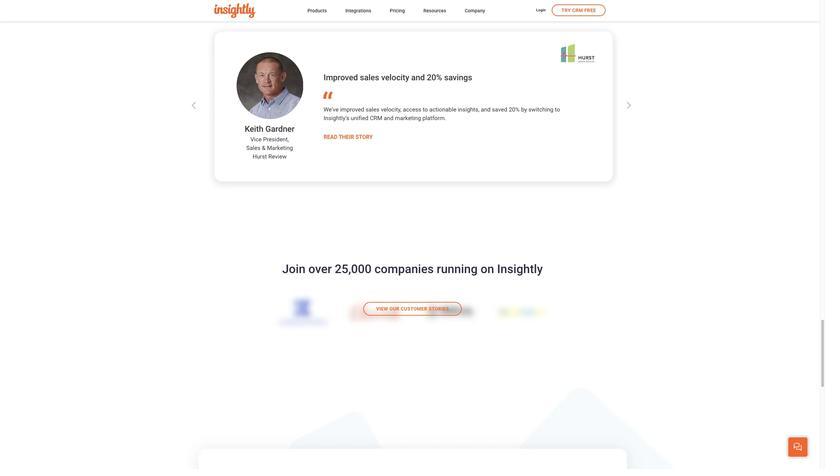 Task type: describe. For each thing, give the bounding box(es) containing it.
companies
[[375, 262, 434, 276]]

keith gardner vice president, sales & marketing hurst review
[[245, 124, 295, 160]]

improved
[[324, 73, 358, 82]]

view our customer stories
[[376, 306, 449, 312]]

marketing
[[267, 145, 293, 151]]

join over 25,000 companies running on insightly
[[282, 262, 543, 276]]

customer
[[401, 306, 427, 312]]

we've
[[324, 106, 339, 113]]

1 horizontal spatial and
[[411, 73, 425, 82]]

login link
[[536, 8, 546, 14]]

25,000
[[335, 262, 372, 276]]

0 horizontal spatial and
[[384, 115, 394, 122]]

improved sales velocity and 20% savings
[[324, 73, 472, 82]]

resources link
[[424, 6, 446, 16]]

products link
[[308, 6, 327, 16]]

insightly logo link
[[214, 3, 297, 18]]

gardner
[[266, 124, 295, 134]]

company
[[465, 8, 485, 13]]

their
[[339, 134, 354, 140]]

view our customer stories button
[[363, 302, 462, 316]]

marketing
[[395, 115, 421, 122]]

try crm free button
[[552, 4, 606, 16]]

integrations link
[[345, 6, 371, 16]]

&
[[262, 145, 266, 151]]

our
[[390, 306, 400, 312]]

1 to from the left
[[423, 106, 428, 113]]

sales
[[246, 145, 261, 151]]

pricing
[[390, 8, 405, 13]]

quote orange image
[[324, 91, 333, 99]]

view
[[376, 306, 388, 312]]

running
[[437, 262, 478, 276]]

1 vertical spatial and
[[481, 106, 491, 113]]

review
[[268, 153, 287, 160]]

sales inside "we've improved sales velocity, access to actionable insights, and saved 20% by switching to insightly's unified crm and marketing platform."
[[366, 106, 380, 113]]



Task type: locate. For each thing, give the bounding box(es) containing it.
and
[[411, 73, 425, 82], [481, 106, 491, 113], [384, 115, 394, 122]]

20% inside "we've improved sales velocity, access to actionable insights, and saved 20% by switching to insightly's unified crm and marketing platform."
[[509, 106, 520, 113]]

president,
[[263, 136, 289, 143]]

2 horizontal spatial and
[[481, 106, 491, 113]]

to up platform.
[[423, 106, 428, 113]]

stories
[[429, 306, 449, 312]]

over
[[309, 262, 332, 276]]

read their story
[[324, 134, 373, 140]]

1 horizontal spatial crm
[[572, 8, 583, 13]]

to right switching in the top right of the page
[[555, 106, 560, 113]]

velocity,
[[381, 106, 402, 113]]

bloomberg company logo image
[[279, 301, 327, 324], [352, 304, 400, 321], [425, 306, 473, 319], [498, 308, 547, 317]]

resources
[[424, 8, 446, 13]]

improved
[[340, 106, 364, 113]]

free
[[585, 8, 596, 13]]

insightly's
[[324, 115, 349, 122]]

story
[[356, 134, 373, 140]]

sales up unified
[[366, 106, 380, 113]]

and left saved
[[481, 106, 491, 113]]

and right velocity
[[411, 73, 425, 82]]

try crm free link
[[552, 4, 606, 16]]

crm right try
[[572, 8, 583, 13]]

0 vertical spatial sales
[[360, 73, 379, 82]]

20% left savings
[[427, 73, 442, 82]]

join
[[282, 262, 306, 276]]

access
[[403, 106, 421, 113]]

0 vertical spatial and
[[411, 73, 425, 82]]

we've improved sales velocity, access to actionable insights, and saved 20% by switching to insightly's unified crm and marketing platform.
[[324, 106, 560, 122]]

and down velocity,
[[384, 115, 394, 122]]

actionable
[[429, 106, 457, 113]]

crm right unified
[[370, 115, 383, 122]]

unified
[[351, 115, 369, 122]]

2 to from the left
[[555, 106, 560, 113]]

0 horizontal spatial to
[[423, 106, 428, 113]]

1 horizontal spatial 20%
[[509, 106, 520, 113]]

try
[[562, 8, 571, 13]]

platform.
[[423, 115, 446, 122]]

read their story link
[[324, 133, 373, 142]]

insightly logo image
[[214, 3, 256, 18]]

20%
[[427, 73, 442, 82], [509, 106, 520, 113]]

1 horizontal spatial to
[[555, 106, 560, 113]]

1 vertical spatial 20%
[[509, 106, 520, 113]]

integrations
[[345, 8, 371, 13]]

insightly
[[497, 262, 543, 276]]

crm
[[572, 8, 583, 13], [370, 115, 383, 122]]

sales
[[360, 73, 379, 82], [366, 106, 380, 113]]

201105 hurst logo 2020 image
[[560, 44, 595, 62]]

saved
[[492, 106, 508, 113]]

sales left velocity
[[360, 73, 379, 82]]

pricing link
[[390, 6, 405, 16]]

read
[[324, 134, 338, 140]]

2 vertical spatial and
[[384, 115, 394, 122]]

products
[[308, 8, 327, 13]]

vice
[[250, 136, 262, 143]]

crm inside "we've improved sales velocity, access to actionable insights, and saved 20% by switching to insightly's unified crm and marketing platform."
[[370, 115, 383, 122]]

switching
[[529, 106, 554, 113]]

velocity
[[381, 73, 409, 82]]

insights,
[[458, 106, 480, 113]]

company link
[[465, 6, 485, 16]]

view our customer stories link
[[250, 302, 575, 316]]

1 vertical spatial sales
[[366, 106, 380, 113]]

login
[[536, 8, 546, 12]]

0 vertical spatial crm
[[572, 8, 583, 13]]

savings
[[444, 73, 472, 82]]

20% left the by
[[509, 106, 520, 113]]

hurst
[[253, 153, 267, 160]]

on
[[481, 262, 494, 276]]

to
[[423, 106, 428, 113], [555, 106, 560, 113]]

1 vertical spatial crm
[[370, 115, 383, 122]]

keith
[[245, 124, 264, 134]]

0 horizontal spatial 20%
[[427, 73, 442, 82]]

by
[[521, 106, 527, 113]]

keith gardner image
[[236, 52, 303, 119]]

0 horizontal spatial crm
[[370, 115, 383, 122]]

try crm free
[[562, 8, 596, 13]]

crm inside button
[[572, 8, 583, 13]]

0 vertical spatial 20%
[[427, 73, 442, 82]]



Task type: vqa. For each thing, say whether or not it's contained in the screenshot.
Insightly Logo LINK
yes



